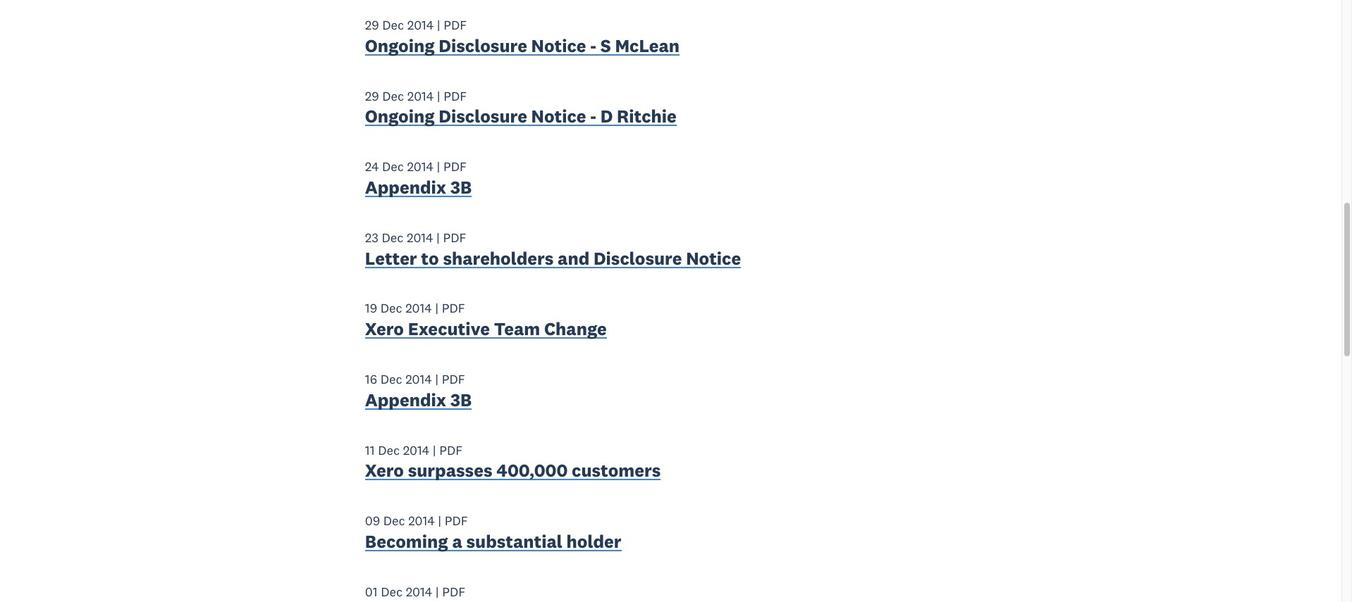 Task type: locate. For each thing, give the bounding box(es) containing it.
1 vertical spatial notice
[[531, 105, 586, 128]]

0 vertical spatial -
[[590, 34, 596, 57]]

| inside 29 dec 2014 | pdf ongoing disclosure notice - d ritchie
[[437, 88, 440, 104]]

pdf inside 24 dec 2014 | pdf appendix 3b
[[443, 159, 467, 175]]

| inside 24 dec 2014 | pdf appendix 3b
[[437, 159, 440, 175]]

29 inside 29 dec 2014 | pdf ongoing disclosure notice - s mclean
[[365, 17, 379, 33]]

appendix 3b link for 16 dec 2014 | pdf appendix 3b
[[365, 389, 472, 415]]

0 vertical spatial 3b
[[450, 176, 472, 199]]

notice inside 23 dec 2014 | pdf letter to shareholders and disclosure notice
[[686, 247, 741, 270]]

ongoing inside 29 dec 2014 | pdf ongoing disclosure notice - s mclean
[[365, 34, 435, 57]]

becoming
[[365, 531, 448, 553]]

appendix 3b link down 24
[[365, 176, 472, 202]]

2014 for 19 dec 2014 | pdf xero executive team change
[[405, 301, 432, 317]]

2014 inside 29 dec 2014 | pdf ongoing disclosure notice - d ritchie
[[407, 88, 434, 104]]

2014 inside 29 dec 2014 | pdf ongoing disclosure notice - s mclean
[[407, 17, 434, 33]]

| inside 16 dec 2014 | pdf appendix 3b
[[435, 372, 439, 388]]

0 vertical spatial notice
[[531, 34, 586, 57]]

0 vertical spatial disclosure
[[439, 34, 527, 57]]

1 vertical spatial appendix 3b link
[[365, 389, 472, 415]]

notice for s
[[531, 34, 586, 57]]

disclosure inside 29 dec 2014 | pdf ongoing disclosure notice - s mclean
[[439, 34, 527, 57]]

pdf inside 16 dec 2014 | pdf appendix 3b
[[442, 372, 465, 388]]

2014 inside 11 dec 2014 | pdf xero surpasses 400,000 customers
[[403, 443, 429, 459]]

2014 for 29 dec 2014 | pdf ongoing disclosure notice - d ritchie
[[407, 88, 434, 104]]

notice
[[531, 34, 586, 57], [531, 105, 586, 128], [686, 247, 741, 270]]

1 xero from the top
[[365, 318, 404, 341]]

pdf for 29 dec 2014 | pdf ongoing disclosure notice - s mclean
[[444, 17, 467, 33]]

ongoing disclosure notice - s mclean link
[[365, 34, 680, 60]]

3b for 24 dec 2014 | pdf appendix 3b
[[450, 176, 472, 199]]

appendix 3b link down 16 on the left of the page
[[365, 389, 472, 415]]

3b inside 24 dec 2014 | pdf appendix 3b
[[450, 176, 472, 199]]

0 vertical spatial 29
[[365, 17, 379, 33]]

dec
[[382, 17, 404, 33], [382, 88, 404, 104], [382, 159, 404, 175], [382, 230, 404, 246], [380, 301, 402, 317], [380, 372, 402, 388], [378, 443, 400, 459], [383, 513, 405, 530], [381, 584, 403, 601]]

24 dec 2014 | pdf appendix 3b
[[365, 159, 472, 199]]

pdf inside 29 dec 2014 | pdf ongoing disclosure notice - d ritchie
[[444, 88, 467, 104]]

a
[[452, 531, 462, 553]]

0 vertical spatial xero
[[365, 318, 404, 341]]

dec for 29 dec 2014 | pdf ongoing disclosure notice - s mclean
[[382, 17, 404, 33]]

xero down 19
[[365, 318, 404, 341]]

dec for 19 dec 2014 | pdf xero executive team change
[[380, 301, 402, 317]]

| inside 19 dec 2014 | pdf xero executive team change
[[435, 301, 439, 317]]

notice inside 29 dec 2014 | pdf ongoing disclosure notice - d ritchie
[[531, 105, 586, 128]]

2014 inside 23 dec 2014 | pdf letter to shareholders and disclosure notice
[[407, 230, 433, 246]]

|
[[437, 17, 440, 33], [437, 88, 440, 104], [437, 159, 440, 175], [436, 230, 440, 246], [435, 301, 439, 317], [435, 372, 439, 388], [433, 443, 436, 459], [438, 513, 441, 530], [436, 584, 439, 601]]

| for 24 dec 2014 | pdf appendix 3b
[[437, 159, 440, 175]]

| inside 09 dec 2014 | pdf becoming a substantial holder
[[438, 513, 441, 530]]

| for 23 dec 2014 | pdf letter to shareholders and disclosure notice
[[436, 230, 440, 246]]

appendix down 16 on the left of the page
[[365, 389, 446, 412]]

ongoing inside 29 dec 2014 | pdf ongoing disclosure notice - d ritchie
[[365, 105, 435, 128]]

2 xero from the top
[[365, 460, 404, 483]]

xero executive team change link
[[365, 318, 607, 344]]

- left s
[[590, 34, 596, 57]]

appendix down 24
[[365, 176, 446, 199]]

pdf inside 19 dec 2014 | pdf xero executive team change
[[442, 301, 465, 317]]

| inside 11 dec 2014 | pdf xero surpasses 400,000 customers
[[433, 443, 436, 459]]

pdf
[[444, 17, 467, 33], [444, 88, 467, 104], [443, 159, 467, 175], [443, 230, 466, 246], [442, 301, 465, 317], [442, 372, 465, 388], [439, 443, 462, 459], [445, 513, 468, 530], [442, 584, 465, 601]]

| for 29 dec 2014 | pdf ongoing disclosure notice - s mclean
[[437, 17, 440, 33]]

disclosure inside 29 dec 2014 | pdf ongoing disclosure notice - d ritchie
[[439, 105, 527, 128]]

xero inside 11 dec 2014 | pdf xero surpasses 400,000 customers
[[365, 460, 404, 483]]

appendix
[[365, 176, 446, 199], [365, 389, 446, 412]]

1 appendix 3b link from the top
[[365, 176, 472, 202]]

-
[[590, 34, 596, 57], [590, 105, 596, 128]]

1 3b from the top
[[450, 176, 472, 199]]

2 vertical spatial disclosure
[[594, 247, 682, 270]]

xero surpasses 400,000 customers link
[[365, 460, 661, 486]]

pdf for 23 dec 2014 | pdf letter to shareholders and disclosure notice
[[443, 230, 466, 246]]

pdf inside 23 dec 2014 | pdf letter to shareholders and disclosure notice
[[443, 230, 466, 246]]

| for 29 dec 2014 | pdf ongoing disclosure notice - d ritchie
[[437, 88, 440, 104]]

dec inside 09 dec 2014 | pdf becoming a substantial holder
[[383, 513, 405, 530]]

dec inside 16 dec 2014 | pdf appendix 3b
[[380, 372, 402, 388]]

pdf inside 09 dec 2014 | pdf becoming a substantial holder
[[445, 513, 468, 530]]

2014 inside 16 dec 2014 | pdf appendix 3b
[[405, 372, 432, 388]]

3b inside 16 dec 2014 | pdf appendix 3b
[[450, 389, 472, 412]]

11 dec 2014 | pdf xero surpasses 400,000 customers
[[365, 443, 661, 483]]

2014 for 11 dec 2014 | pdf xero surpasses 400,000 customers
[[403, 443, 429, 459]]

29 dec 2014 | pdf ongoing disclosure notice - s mclean
[[365, 17, 680, 57]]

dec inside 29 dec 2014 | pdf ongoing disclosure notice - s mclean
[[382, 17, 404, 33]]

| inside 29 dec 2014 | pdf ongoing disclosure notice - s mclean
[[437, 17, 440, 33]]

01 dec 2014 | pdf
[[365, 584, 465, 601]]

2 appendix from the top
[[365, 389, 446, 412]]

pdf for 01 dec 2014 | pdf
[[442, 584, 465, 601]]

2 ongoing from the top
[[365, 105, 435, 128]]

executive
[[408, 318, 490, 341]]

1 29 from the top
[[365, 17, 379, 33]]

ongoing
[[365, 34, 435, 57], [365, 105, 435, 128]]

| inside 23 dec 2014 | pdf letter to shareholders and disclosure notice
[[436, 230, 440, 246]]

customers
[[572, 460, 661, 483]]

2014 inside 24 dec 2014 | pdf appendix 3b
[[407, 159, 434, 175]]

29 for ongoing disclosure notice - d ritchie
[[365, 88, 379, 104]]

29 inside 29 dec 2014 | pdf ongoing disclosure notice - d ritchie
[[365, 88, 379, 104]]

xero down 11
[[365, 460, 404, 483]]

0 vertical spatial appendix
[[365, 176, 446, 199]]

ongoing for ongoing disclosure notice - s mclean
[[365, 34, 435, 57]]

- left d
[[590, 105, 596, 128]]

2014 for 23 dec 2014 | pdf letter to shareholders and disclosure notice
[[407, 230, 433, 246]]

400,000
[[496, 460, 568, 483]]

0 vertical spatial appendix 3b link
[[365, 176, 472, 202]]

ongoing for ongoing disclosure notice - d ritchie
[[365, 105, 435, 128]]

1 vertical spatial xero
[[365, 460, 404, 483]]

pdf for 29 dec 2014 | pdf ongoing disclosure notice - d ritchie
[[444, 88, 467, 104]]

pdf for 16 dec 2014 | pdf appendix 3b
[[442, 372, 465, 388]]

1 vertical spatial -
[[590, 105, 596, 128]]

16 dec 2014 | pdf appendix 3b
[[365, 372, 472, 412]]

2014 for 29 dec 2014 | pdf ongoing disclosure notice - s mclean
[[407, 17, 434, 33]]

dec for 24 dec 2014 | pdf appendix 3b
[[382, 159, 404, 175]]

2014 inside 09 dec 2014 | pdf becoming a substantial holder
[[408, 513, 435, 530]]

notice inside 29 dec 2014 | pdf ongoing disclosure notice - s mclean
[[531, 34, 586, 57]]

disclosure
[[439, 34, 527, 57], [439, 105, 527, 128], [594, 247, 682, 270]]

2014 for 09 dec 2014 | pdf becoming a substantial holder
[[408, 513, 435, 530]]

1 vertical spatial 29
[[365, 88, 379, 104]]

pdf inside 11 dec 2014 | pdf xero surpasses 400,000 customers
[[439, 443, 462, 459]]

2 29 from the top
[[365, 88, 379, 104]]

appendix inside 16 dec 2014 | pdf appendix 3b
[[365, 389, 446, 412]]

xero for xero executive team change
[[365, 318, 404, 341]]

1 ongoing from the top
[[365, 34, 435, 57]]

| for 11 dec 2014 | pdf xero surpasses 400,000 customers
[[433, 443, 436, 459]]

2 3b from the top
[[450, 389, 472, 412]]

2014 inside 19 dec 2014 | pdf xero executive team change
[[405, 301, 432, 317]]

appendix 3b link
[[365, 176, 472, 202], [365, 389, 472, 415]]

16
[[365, 372, 377, 388]]

3b
[[450, 176, 472, 199], [450, 389, 472, 412]]

appendix inside 24 dec 2014 | pdf appendix 3b
[[365, 176, 446, 199]]

24
[[365, 159, 379, 175]]

- inside 29 dec 2014 | pdf ongoing disclosure notice - s mclean
[[590, 34, 596, 57]]

1 vertical spatial 3b
[[450, 389, 472, 412]]

1 vertical spatial disclosure
[[439, 105, 527, 128]]

appendix 3b link for 24 dec 2014 | pdf appendix 3b
[[365, 176, 472, 202]]

1 vertical spatial appendix
[[365, 389, 446, 412]]

pdf inside 29 dec 2014 | pdf ongoing disclosure notice - s mclean
[[444, 17, 467, 33]]

- inside 29 dec 2014 | pdf ongoing disclosure notice - d ritchie
[[590, 105, 596, 128]]

dec inside 24 dec 2014 | pdf appendix 3b
[[382, 159, 404, 175]]

dec inside 29 dec 2014 | pdf ongoing disclosure notice - d ritchie
[[382, 88, 404, 104]]

xero inside 19 dec 2014 | pdf xero executive team change
[[365, 318, 404, 341]]

2 vertical spatial notice
[[686, 247, 741, 270]]

09
[[365, 513, 380, 530]]

2 appendix 3b link from the top
[[365, 389, 472, 415]]

23
[[365, 230, 379, 246]]

dec inside 11 dec 2014 | pdf xero surpasses 400,000 customers
[[378, 443, 400, 459]]

becoming a substantial holder link
[[365, 531, 621, 557]]

2 - from the top
[[590, 105, 596, 128]]

dec inside 23 dec 2014 | pdf letter to shareholders and disclosure notice
[[382, 230, 404, 246]]

1 vertical spatial ongoing
[[365, 105, 435, 128]]

1 - from the top
[[590, 34, 596, 57]]

xero
[[365, 318, 404, 341], [365, 460, 404, 483]]

0 vertical spatial ongoing
[[365, 34, 435, 57]]

29 dec 2014 | pdf ongoing disclosure notice - d ritchie
[[365, 88, 677, 128]]

dec for 23 dec 2014 | pdf letter to shareholders and disclosure notice
[[382, 230, 404, 246]]

dec inside 19 dec 2014 | pdf xero executive team change
[[380, 301, 402, 317]]

1 appendix from the top
[[365, 176, 446, 199]]

29
[[365, 17, 379, 33], [365, 88, 379, 104]]

2014
[[407, 17, 434, 33], [407, 88, 434, 104], [407, 159, 434, 175], [407, 230, 433, 246], [405, 301, 432, 317], [405, 372, 432, 388], [403, 443, 429, 459], [408, 513, 435, 530], [406, 584, 432, 601]]

ritchie
[[617, 105, 677, 128]]



Task type: vqa. For each thing, say whether or not it's contained in the screenshot.
09 Dec 2014 | PDF Becoming a substantial holder's the 2014
yes



Task type: describe. For each thing, give the bounding box(es) containing it.
letter to shareholders and disclosure notice link
[[365, 247, 741, 273]]

- for s
[[590, 34, 596, 57]]

disclosure inside 23 dec 2014 | pdf letter to shareholders and disclosure notice
[[594, 247, 682, 270]]

dec for 11 dec 2014 | pdf xero surpasses 400,000 customers
[[378, 443, 400, 459]]

change
[[544, 318, 607, 341]]

09 dec 2014 | pdf becoming a substantial holder
[[365, 513, 621, 553]]

2014 for 16 dec 2014 | pdf appendix 3b
[[405, 372, 432, 388]]

notice for d
[[531, 105, 586, 128]]

appendix for 24 dec 2014 | pdf appendix 3b
[[365, 176, 446, 199]]

19 dec 2014 | pdf xero executive team change
[[365, 301, 607, 341]]

19
[[365, 301, 377, 317]]

dec for 09 dec 2014 | pdf becoming a substantial holder
[[383, 513, 405, 530]]

23 dec 2014 | pdf letter to shareholders and disclosure notice
[[365, 230, 741, 270]]

substantial
[[466, 531, 562, 553]]

disclosure for s
[[439, 34, 527, 57]]

letter
[[365, 247, 417, 270]]

appendix for 16 dec 2014 | pdf appendix 3b
[[365, 389, 446, 412]]

pdf for 24 dec 2014 | pdf appendix 3b
[[443, 159, 467, 175]]

3b for 16 dec 2014 | pdf appendix 3b
[[450, 389, 472, 412]]

s
[[600, 34, 611, 57]]

2014 for 24 dec 2014 | pdf appendix 3b
[[407, 159, 434, 175]]

d
[[600, 105, 613, 128]]

surpasses
[[408, 460, 492, 483]]

holder
[[566, 531, 621, 553]]

to
[[421, 247, 439, 270]]

xero for xero surpasses 400,000 customers
[[365, 460, 404, 483]]

01
[[365, 584, 378, 601]]

29 for ongoing disclosure notice - s mclean
[[365, 17, 379, 33]]

mclean
[[615, 34, 680, 57]]

| for 16 dec 2014 | pdf appendix 3b
[[435, 372, 439, 388]]

2014 for 01 dec 2014 | pdf
[[406, 584, 432, 601]]

pdf for 09 dec 2014 | pdf becoming a substantial holder
[[445, 513, 468, 530]]

- for d
[[590, 105, 596, 128]]

11
[[365, 443, 375, 459]]

| for 01 dec 2014 | pdf
[[436, 584, 439, 601]]

| for 09 dec 2014 | pdf becoming a substantial holder
[[438, 513, 441, 530]]

disclosure for d
[[439, 105, 527, 128]]

pdf for 11 dec 2014 | pdf xero surpasses 400,000 customers
[[439, 443, 462, 459]]

pdf for 19 dec 2014 | pdf xero executive team change
[[442, 301, 465, 317]]

team
[[494, 318, 540, 341]]

ongoing disclosure notice - d ritchie link
[[365, 105, 677, 131]]

| for 19 dec 2014 | pdf xero executive team change
[[435, 301, 439, 317]]

and
[[558, 247, 589, 270]]

dec for 16 dec 2014 | pdf appendix 3b
[[380, 372, 402, 388]]

shareholders
[[443, 247, 554, 270]]

dec for 29 dec 2014 | pdf ongoing disclosure notice - d ritchie
[[382, 88, 404, 104]]

dec for 01 dec 2014 | pdf
[[381, 584, 403, 601]]



